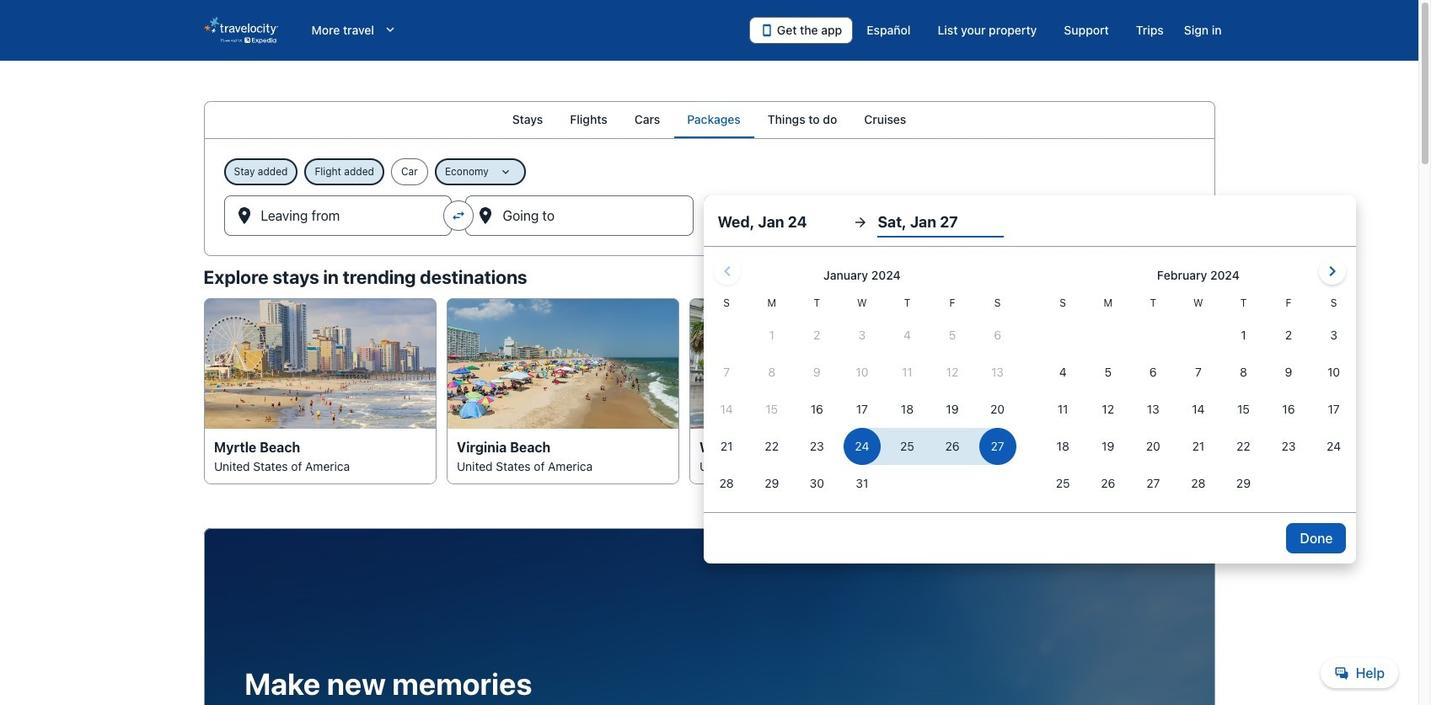 Task type: describe. For each thing, give the bounding box(es) containing it.
travelocity logo image
[[204, 17, 278, 44]]

north myrtle beach showing a beach, a coastal town and general coastal views image
[[932, 298, 1165, 429]]

download the app button image
[[760, 24, 774, 37]]

wilmington showing an administrative buidling image
[[689, 298, 922, 429]]

swap origin and destination values image
[[451, 208, 467, 223]]

next month image
[[1323, 261, 1343, 282]]

previous month image
[[718, 261, 738, 282]]



Task type: locate. For each thing, give the bounding box(es) containing it.
show previous card image
[[193, 382, 214, 402]]

myrtle beach showing general coastal views, swimming and a city image
[[204, 298, 436, 429]]

virginia beach showing a beach, general coastal views and a coastal town image
[[446, 298, 679, 429]]

main content
[[0, 101, 1419, 706]]

dillsboro image
[[1175, 298, 1407, 429]]

tab list
[[204, 101, 1215, 138]]



Task type: vqa. For each thing, say whether or not it's contained in the screenshot.
Dillsboro IMAGE
yes



